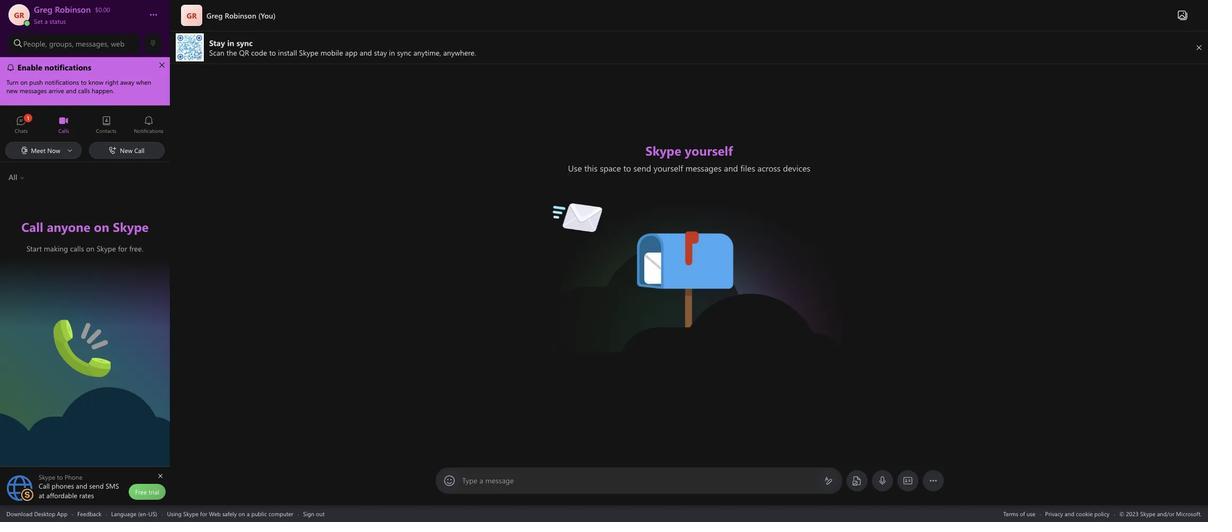 Task type: describe. For each thing, give the bounding box(es) containing it.
type
[[462, 476, 478, 486]]

language
[[111, 510, 136, 518]]

privacy
[[1046, 510, 1064, 518]]

skype
[[183, 510, 199, 518]]

terms of use
[[1004, 510, 1036, 518]]

use
[[1027, 510, 1036, 518]]

using skype for web safely on a public computer link
[[167, 510, 293, 518]]

sign out
[[303, 510, 325, 518]]

terms of use link
[[1004, 510, 1036, 518]]

policy
[[1095, 510, 1110, 518]]

on
[[239, 510, 245, 518]]

type a message
[[462, 476, 514, 486]]

public
[[251, 510, 267, 518]]

computer
[[269, 510, 293, 518]]

set
[[34, 17, 43, 25]]

sign
[[303, 510, 314, 518]]

web
[[209, 510, 221, 518]]

sign out link
[[303, 510, 325, 518]]

download desktop app link
[[6, 510, 68, 518]]

message
[[485, 476, 514, 486]]

set a status
[[34, 17, 66, 25]]

for
[[200, 510, 207, 518]]

feedback
[[77, 510, 102, 518]]

out
[[316, 510, 325, 518]]



Task type: vqa. For each thing, say whether or not it's contained in the screenshot.
Preview
no



Task type: locate. For each thing, give the bounding box(es) containing it.
a for message
[[480, 476, 483, 486]]

a right on
[[247, 510, 250, 518]]

Type a message text field
[[463, 476, 816, 487]]

0 vertical spatial a
[[44, 17, 48, 25]]

people, groups, messages, web
[[23, 38, 125, 48]]

desktop
[[34, 510, 55, 518]]

messages,
[[76, 38, 109, 48]]

web
[[111, 38, 125, 48]]

a for status
[[44, 17, 48, 25]]

(en-
[[138, 510, 148, 518]]

terms
[[1004, 510, 1019, 518]]

privacy and cookie policy link
[[1046, 510, 1110, 518]]

people,
[[23, 38, 47, 48]]

us)
[[148, 510, 157, 518]]

groups,
[[49, 38, 74, 48]]

of
[[1020, 510, 1025, 518]]

a inside set a status button
[[44, 17, 48, 25]]

download
[[6, 510, 33, 518]]

tab list
[[0, 111, 170, 140]]

set a status button
[[34, 15, 139, 25]]

download desktop app
[[6, 510, 68, 518]]

status
[[49, 17, 66, 25]]

language (en-us) link
[[111, 510, 157, 518]]

canyoutalk
[[53, 313, 94, 325]]

cookie
[[1076, 510, 1093, 518]]

language (en-us)
[[111, 510, 157, 518]]

privacy and cookie policy
[[1046, 510, 1110, 518]]

feedback link
[[77, 510, 102, 518]]

using
[[167, 510, 182, 518]]

1 vertical spatial a
[[480, 476, 483, 486]]

safely
[[222, 510, 237, 518]]

using skype for web safely on a public computer
[[167, 510, 293, 518]]

app
[[57, 510, 68, 518]]

2 vertical spatial a
[[247, 510, 250, 518]]

people, groups, messages, web button
[[8, 34, 140, 53]]

a right the type
[[480, 476, 483, 486]]

2 horizontal spatial a
[[480, 476, 483, 486]]

and
[[1065, 510, 1075, 518]]

a
[[44, 17, 48, 25], [480, 476, 483, 486], [247, 510, 250, 518]]

a right set
[[44, 17, 48, 25]]

1 horizontal spatial a
[[247, 510, 250, 518]]

0 horizontal spatial a
[[44, 17, 48, 25]]



